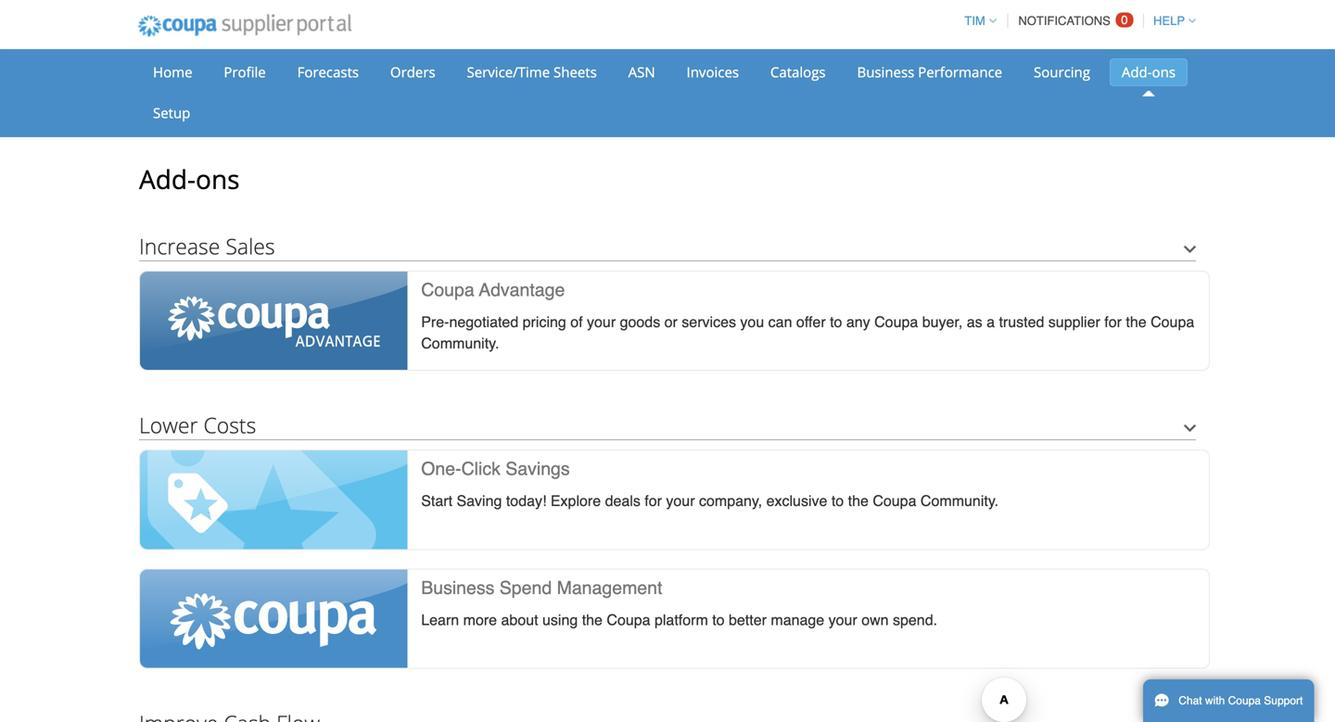 Task type: vqa. For each thing, say whether or not it's contained in the screenshot.
Add-ons
yes



Task type: locate. For each thing, give the bounding box(es) containing it.
1 vertical spatial your
[[666, 493, 695, 510]]

the right exclusive
[[849, 493, 869, 510]]

navigation containing notifications 0
[[957, 3, 1197, 39]]

help link
[[1146, 14, 1197, 28]]

costs
[[204, 411, 256, 440]]

1 horizontal spatial business
[[858, 63, 915, 82]]

add-ons down help
[[1122, 63, 1176, 82]]

0 horizontal spatial the
[[582, 612, 603, 629]]

setup link
[[141, 99, 203, 127]]

business for business spend management
[[421, 578, 495, 599]]

management
[[557, 578, 663, 599]]

add-ons link
[[1110, 58, 1188, 86]]

1 vertical spatial add-
[[139, 161, 196, 197]]

coupa
[[421, 280, 475, 301], [875, 314, 919, 331], [1151, 314, 1195, 331], [873, 493, 917, 510], [607, 612, 651, 629], [1229, 695, 1262, 708]]

community.
[[421, 335, 499, 352], [921, 493, 999, 510]]

orders
[[390, 63, 436, 82]]

forecasts
[[297, 63, 359, 82]]

supplier
[[1049, 314, 1101, 331]]

exclusive
[[767, 493, 828, 510]]

the
[[1127, 314, 1147, 331], [849, 493, 869, 510], [582, 612, 603, 629]]

spend.
[[893, 612, 938, 629]]

business left performance
[[858, 63, 915, 82]]

chat with coupa support
[[1179, 695, 1304, 708]]

to inside 'pre-negotiated pricing of your goods or services you can offer to any coupa buyer, as a trusted supplier for the coupa community.'
[[830, 314, 843, 331]]

0 horizontal spatial add-
[[139, 161, 196, 197]]

asn link
[[617, 58, 668, 86]]

your left own
[[829, 612, 858, 629]]

with
[[1206, 695, 1226, 708]]

learn more about using the coupa platform to better manage your own spend.
[[421, 612, 938, 629]]

pricing
[[523, 314, 567, 331]]

0 vertical spatial to
[[830, 314, 843, 331]]

deals
[[605, 493, 641, 510]]

home link
[[141, 58, 205, 86]]

learn
[[421, 612, 459, 629]]

1 horizontal spatial the
[[849, 493, 869, 510]]

using
[[543, 612, 578, 629]]

0 vertical spatial business
[[858, 63, 915, 82]]

navigation
[[957, 3, 1197, 39]]

service/time
[[467, 63, 550, 82]]

0 vertical spatial add-
[[1122, 63, 1153, 82]]

0 vertical spatial for
[[1105, 314, 1122, 331]]

of
[[571, 314, 583, 331]]

2 vertical spatial your
[[829, 612, 858, 629]]

notifications
[[1019, 14, 1111, 28]]

2 horizontal spatial your
[[829, 612, 858, 629]]

business spend management
[[421, 578, 663, 599]]

1 horizontal spatial add-
[[1122, 63, 1153, 82]]

ons
[[1153, 63, 1176, 82], [196, 161, 240, 197]]

1 vertical spatial community.
[[921, 493, 999, 510]]

0 horizontal spatial community.
[[421, 335, 499, 352]]

sourcing
[[1034, 63, 1091, 82]]

the right "supplier"
[[1127, 314, 1147, 331]]

or
[[665, 314, 678, 331]]

0 vertical spatial add-ons
[[1122, 63, 1176, 82]]

1 vertical spatial the
[[849, 493, 869, 510]]

can
[[769, 314, 793, 331]]

services
[[682, 314, 737, 331]]

any
[[847, 314, 871, 331]]

invoices link
[[675, 58, 751, 86]]

to right exclusive
[[832, 493, 844, 510]]

1 vertical spatial business
[[421, 578, 495, 599]]

0 vertical spatial the
[[1127, 314, 1147, 331]]

for right "supplier"
[[1105, 314, 1122, 331]]

ons down help
[[1153, 63, 1176, 82]]

setup
[[153, 103, 190, 122]]

the right using at the bottom left
[[582, 612, 603, 629]]

ons up increase sales
[[196, 161, 240, 197]]

as
[[967, 314, 983, 331]]

manage
[[771, 612, 825, 629]]

one-click savings
[[421, 459, 570, 480]]

add-ons inside add-ons link
[[1122, 63, 1176, 82]]

0 horizontal spatial business
[[421, 578, 495, 599]]

1 horizontal spatial add-ons
[[1122, 63, 1176, 82]]

0 horizontal spatial add-ons
[[139, 161, 240, 197]]

buyer,
[[923, 314, 963, 331]]

trusted
[[1000, 314, 1045, 331]]

own
[[862, 612, 889, 629]]

performance
[[919, 63, 1003, 82]]

tim link
[[957, 14, 997, 28]]

to left better at the right bottom of page
[[713, 612, 725, 629]]

add-ons
[[1122, 63, 1176, 82], [139, 161, 240, 197]]

add-ons up "increase" on the top left of page
[[139, 161, 240, 197]]

1 horizontal spatial for
[[1105, 314, 1122, 331]]

add- down setup link
[[139, 161, 196, 197]]

to left any
[[830, 314, 843, 331]]

forecasts link
[[285, 58, 371, 86]]

0 vertical spatial ons
[[1153, 63, 1176, 82]]

community. inside 'pre-negotiated pricing of your goods or services you can offer to any coupa buyer, as a trusted supplier for the coupa community.'
[[421, 335, 499, 352]]

offer
[[797, 314, 826, 331]]

0 horizontal spatial for
[[645, 493, 662, 510]]

your left company,
[[666, 493, 695, 510]]

more
[[463, 612, 497, 629]]

your
[[587, 314, 616, 331], [666, 493, 695, 510], [829, 612, 858, 629]]

add-
[[1122, 63, 1153, 82], [139, 161, 196, 197]]

home
[[153, 63, 192, 82]]

0 vertical spatial your
[[587, 314, 616, 331]]

0 horizontal spatial your
[[587, 314, 616, 331]]

0
[[1122, 13, 1129, 27]]

0 horizontal spatial ons
[[196, 161, 240, 197]]

you
[[741, 314, 765, 331]]

for inside 'pre-negotiated pricing of your goods or services you can offer to any coupa buyer, as a trusted supplier for the coupa community.'
[[1105, 314, 1122, 331]]

0 vertical spatial community.
[[421, 335, 499, 352]]

savings
[[506, 459, 570, 480]]

1 vertical spatial add-ons
[[139, 161, 240, 197]]

a
[[987, 314, 995, 331]]

2 horizontal spatial the
[[1127, 314, 1147, 331]]

increase
[[139, 232, 220, 261]]

for right deals
[[645, 493, 662, 510]]

chat with coupa support button
[[1144, 680, 1315, 723]]

your right of
[[587, 314, 616, 331]]

orders link
[[378, 58, 448, 86]]

business
[[858, 63, 915, 82], [421, 578, 495, 599]]

catalogs link
[[759, 58, 838, 86]]

business up 'learn'
[[421, 578, 495, 599]]

for
[[1105, 314, 1122, 331], [645, 493, 662, 510]]

add- down 0
[[1122, 63, 1153, 82]]

sourcing link
[[1022, 58, 1103, 86]]

service/time sheets link
[[455, 58, 609, 86]]

to
[[830, 314, 843, 331], [832, 493, 844, 510], [713, 612, 725, 629]]



Task type: describe. For each thing, give the bounding box(es) containing it.
service/time sheets
[[467, 63, 597, 82]]

profile link
[[212, 58, 278, 86]]

catalogs
[[771, 63, 826, 82]]

1 horizontal spatial community.
[[921, 493, 999, 510]]

coupa supplier portal image
[[125, 3, 364, 49]]

support
[[1265, 695, 1304, 708]]

one-
[[421, 459, 462, 480]]

business performance
[[858, 63, 1003, 82]]

platform
[[655, 612, 709, 629]]

sales
[[226, 232, 275, 261]]

1 vertical spatial for
[[645, 493, 662, 510]]

tim
[[965, 14, 986, 28]]

advantage
[[479, 280, 565, 301]]

saving
[[457, 493, 502, 510]]

goods
[[620, 314, 661, 331]]

2 vertical spatial the
[[582, 612, 603, 629]]

1 horizontal spatial your
[[666, 493, 695, 510]]

pre-
[[421, 314, 449, 331]]

business performance link
[[846, 58, 1015, 86]]

coupa inside 'button'
[[1229, 695, 1262, 708]]

better
[[729, 612, 767, 629]]

increase sales
[[139, 232, 275, 261]]

company,
[[699, 493, 763, 510]]

about
[[501, 612, 539, 629]]

coupa advantage
[[421, 280, 565, 301]]

profile
[[224, 63, 266, 82]]

pre-negotiated pricing of your goods or services you can offer to any coupa buyer, as a trusted supplier for the coupa community.
[[421, 314, 1195, 352]]

asn
[[629, 63, 656, 82]]

invoices
[[687, 63, 739, 82]]

help
[[1154, 14, 1186, 28]]

notifications 0
[[1019, 13, 1129, 28]]

sheets
[[554, 63, 597, 82]]

chat
[[1179, 695, 1203, 708]]

2 vertical spatial to
[[713, 612, 725, 629]]

1 vertical spatial to
[[832, 493, 844, 510]]

explore
[[551, 493, 601, 510]]

business for business performance
[[858, 63, 915, 82]]

start saving today! explore deals for your company, exclusive to the coupa community.
[[421, 493, 999, 510]]

the inside 'pre-negotiated pricing of your goods or services you can offer to any coupa buyer, as a trusted supplier for the coupa community.'
[[1127, 314, 1147, 331]]

start
[[421, 493, 453, 510]]

today!
[[506, 493, 547, 510]]

click
[[462, 459, 501, 480]]

negotiated
[[449, 314, 519, 331]]

1 vertical spatial ons
[[196, 161, 240, 197]]

spend
[[500, 578, 552, 599]]

1 horizontal spatial ons
[[1153, 63, 1176, 82]]

your inside 'pre-negotiated pricing of your goods or services you can offer to any coupa buyer, as a trusted supplier for the coupa community.'
[[587, 314, 616, 331]]

lower costs
[[139, 411, 256, 440]]

lower
[[139, 411, 198, 440]]



